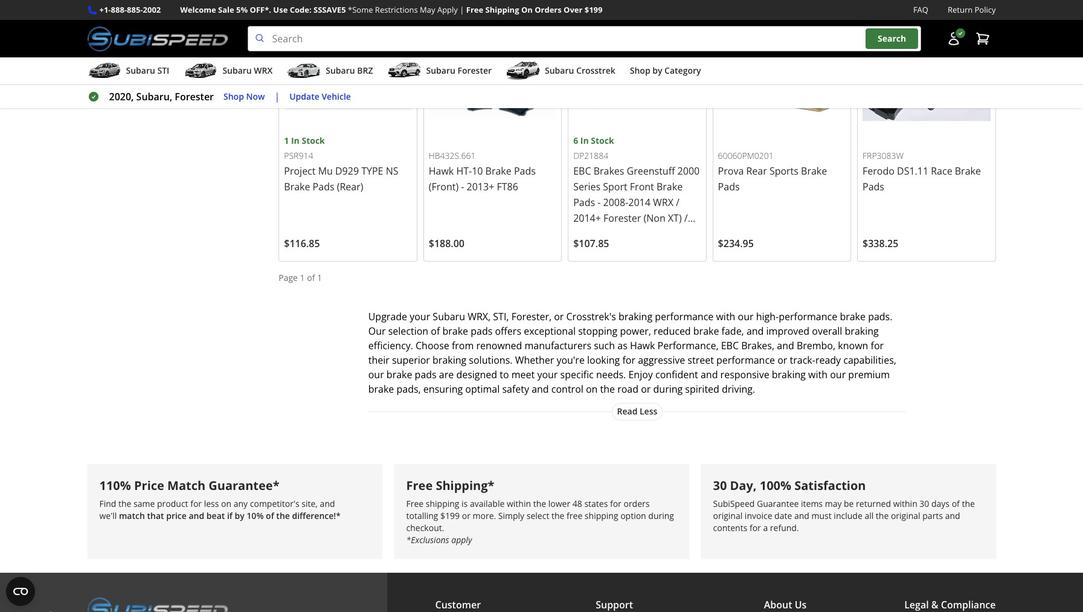 Task type: describe. For each thing, give the bounding box(es) containing it.
upgrade
[[368, 310, 407, 323]]

0 vertical spatial $199
[[585, 4, 603, 15]]

exceptional
[[524, 324, 576, 338]]

*some restrictions may apply | free shipping on orders over $199
[[348, 4, 603, 15]]

48
[[573, 498, 582, 510]]

prova rear sports brake pads image
[[718, 6, 846, 134]]

2014
[[629, 196, 651, 209]]

1 subispeed logo image from the top
[[87, 26, 228, 51]]

code:
[[290, 4, 312, 15]]

the inside upgrade your subaru wrx, sti, forester, or crosstrek's braking performance with our high-performance brake pads. our selection of brake pads offers exceptional stopping power, reduced brake fade, and improved overall braking efficiency. choose from renowned manufacturers such as hawk performance, ebc brakes, and brembo, known for their superior braking solutions. whether you're looking for aggressive street performance or track-ready capabilities, our brake pads are designed to meet your specific needs. enjoy confident and responsive braking with our premium brake pads, ensuring optimal safety and control on the road or during spirited driving.
[[600, 382, 615, 396]]

subaru forester button
[[388, 60, 492, 84]]

match
[[167, 477, 206, 494]]

subaru brz button
[[287, 60, 373, 84]]

may
[[825, 498, 842, 510]]

1 vertical spatial your
[[538, 368, 558, 381]]

more.
[[473, 510, 496, 522]]

free
[[567, 510, 583, 522]]

project
[[284, 164, 316, 178]]

brz inside dropdown button
[[357, 65, 373, 76]]

ebc inside upgrade your subaru wrx, sti, forester, or crosstrek's braking performance with our high-performance brake pads. our selection of brake pads offers exceptional stopping power, reduced brake fade, and improved overall braking efficiency. choose from renowned manufacturers such as hawk performance, ebc brakes, and brembo, known for their superior braking solutions. whether you're looking for aggressive street performance or track-ready capabilities, our brake pads are designed to meet your specific needs. enjoy confident and responsive braking with our premium brake pads, ensuring optimal safety and control on the road or during spirited driving.
[[721, 339, 739, 352]]

may
[[420, 4, 435, 15]]

1 horizontal spatial pads
[[471, 324, 493, 338]]

of inside 30 day, 100% satisfaction subispeed guarantee items may be returned within 30 days of the original invoice date and must include all the original parts and contents for a refund.
[[952, 498, 960, 510]]

pads for prova rear sports brake pads
[[718, 180, 740, 193]]

crosstrek
[[577, 65, 616, 76]]

or left 'track-'
[[778, 353, 788, 367]]

whether
[[515, 353, 554, 367]]

less
[[640, 405, 658, 417]]

d929
[[335, 164, 359, 178]]

apply
[[452, 534, 472, 546]]

2 subispeed logo image from the top
[[87, 597, 228, 612]]

project mu d929 type ns brake pads (rear) image
[[284, 6, 412, 134]]

and down days
[[946, 510, 961, 522]]

$116.85
[[284, 237, 320, 250]]

of inside upgrade your subaru wrx, sti, forester, or crosstrek's braking performance with our high-performance brake pads. our selection of brake pads offers exceptional stopping power, reduced brake fade, and improved overall braking efficiency. choose from renowned manufacturers such as hawk performance, ebc brakes, and brembo, known for their superior braking solutions. whether you're looking for aggressive street performance or track-ready capabilities, our brake pads are designed to meet your specific needs. enjoy confident and responsive braking with our premium brake pads, ensuring optimal safety and control on the road or during spirited driving.
[[431, 324, 440, 338]]

1 horizontal spatial our
[[738, 310, 754, 323]]

subaru for subaru crosstrek
[[545, 65, 574, 76]]

brake for 10
[[486, 164, 512, 178]]

fr-
[[650, 227, 664, 240]]

braking up are
[[433, 353, 467, 367]]

0 horizontal spatial our
[[368, 368, 384, 381]]

ebc inside 6 in stock dp21884 ebc brakes greenstuff 2000 series sport front brake pads - 2008-2014 wrx / 2014+ forester (non xt) / 2013-2021 scion fr-s / subaru brz / toyota 86
[[574, 164, 591, 178]]

$107.85
[[574, 237, 609, 250]]

all
[[865, 510, 874, 522]]

0 vertical spatial free
[[466, 4, 484, 15]]

the up select
[[533, 498, 546, 510]]

solutions.
[[469, 353, 513, 367]]

same
[[134, 498, 155, 510]]

return
[[948, 4, 973, 15]]

totalling
[[406, 510, 438, 522]]

you're
[[557, 353, 585, 367]]

return policy
[[948, 4, 996, 15]]

refund.
[[770, 522, 799, 534]]

Max text field
[[163, 26, 232, 55]]

brz inside 6 in stock dp21884 ebc brakes greenstuff 2000 series sport front brake pads - 2008-2014 wrx / 2014+ forester (non xt) / 2013-2021 scion fr-s / subaru brz / toyota 86
[[609, 243, 626, 256]]

brake for race
[[955, 164, 981, 178]]

simply
[[498, 510, 525, 522]]

and down items
[[795, 510, 810, 522]]

search button
[[866, 29, 919, 49]]

/ right s at the top of the page
[[672, 227, 676, 240]]

guarantee*
[[209, 477, 280, 494]]

1 vertical spatial 30
[[920, 498, 930, 510]]

1 horizontal spatial with
[[809, 368, 828, 381]]

1 vertical spatial free
[[406, 477, 433, 494]]

site,
[[302, 498, 318, 510]]

and up brakes,
[[747, 324, 764, 338]]

a subaru brz thumbnail image image
[[287, 62, 321, 80]]

wrx inside 6 in stock dp21884 ebc brakes greenstuff 2000 series sport front brake pads - 2008-2014 wrx / 2014+ forester (non xt) / 2013-2021 scion fr-s / subaru brz / toyota 86
[[653, 196, 674, 209]]

race
[[931, 164, 953, 178]]

ft86
[[497, 180, 518, 193]]

in for project
[[291, 135, 300, 146]]

shop for shop by category
[[630, 65, 651, 76]]

category
[[665, 65, 701, 76]]

shipping*
[[436, 477, 495, 494]]

or inside free shipping* free shipping is available within the lower 48 states for orders totalling $199 or more. simply select the free shipping option during checkout. *exclusions apply
[[462, 510, 471, 522]]

pads inside 1 in stock psr914 project mu d929 type ns brake pads (rear)
[[313, 180, 335, 193]]

sti,
[[493, 310, 509, 323]]

as
[[618, 339, 628, 352]]

1 in stock psr914 project mu d929 type ns brake pads (rear)
[[284, 135, 399, 193]]

6
[[574, 135, 578, 146]]

return policy link
[[948, 4, 996, 16]]

checkout.
[[406, 522, 444, 534]]

page
[[279, 272, 298, 283]]

(non
[[644, 211, 666, 225]]

manufacturers
[[525, 339, 592, 352]]

welcome
[[180, 4, 216, 15]]

a subaru crosstrek thumbnail image image
[[506, 62, 540, 80]]

brake up "pads,"
[[387, 368, 412, 381]]

lower
[[549, 498, 571, 510]]

subaru brz
[[326, 65, 373, 76]]

the inside find the same product for less on any competitor's site, and we'll
[[118, 498, 131, 510]]

forester,
[[512, 310, 552, 323]]

ferodo
[[863, 164, 895, 178]]

find the same product for less on any competitor's site, and we'll
[[99, 498, 335, 522]]

60060pm0201 prova rear sports brake pads
[[718, 150, 827, 193]]

free shipping* free shipping is available within the lower 48 states for orders totalling $199 or more. simply select the free shipping option during checkout. *exclusions apply
[[406, 477, 674, 546]]

during inside free shipping* free shipping is available within the lower 48 states for orders totalling $199 or more. simply select the free shipping option during checkout. *exclusions apply
[[649, 510, 674, 522]]

Min text field
[[87, 26, 156, 55]]

1 original from the left
[[713, 510, 743, 522]]

and up "spirited"
[[701, 368, 718, 381]]

driving.
[[722, 382, 756, 396]]

2 horizontal spatial performance
[[779, 310, 838, 323]]

pads inside 6 in stock dp21884 ebc brakes greenstuff 2000 series sport front brake pads - 2008-2014 wrx / 2014+ forester (non xt) / 2013-2021 scion fr-s / subaru brz / toyota 86
[[574, 196, 595, 209]]

0 vertical spatial 30
[[713, 477, 727, 494]]

pads for ferodo ds1.11 race brake pads
[[863, 180, 885, 193]]

subaru inside upgrade your subaru wrx, sti, forester, or crosstrek's braking performance with our high-performance brake pads. our selection of brake pads offers exceptional stopping power, reduced brake fade, and improved overall braking efficiency. choose from renowned manufacturers such as hawk performance, ebc brakes, and brembo, known for their superior braking solutions. whether you're looking for aggressive street performance or track-ready capabilities, our brake pads are designed to meet your specific needs. enjoy confident and responsive braking with our premium brake pads, ensuring optimal safety and control on the road or during spirited driving.
[[433, 310, 465, 323]]

ns
[[386, 164, 399, 178]]

subaru for subaru forester
[[426, 65, 456, 76]]

forester inside dropdown button
[[458, 65, 492, 76]]

hawk inside upgrade your subaru wrx, sti, forester, or crosstrek's braking performance with our high-performance brake pads. our selection of brake pads offers exceptional stopping power, reduced brake fade, and improved overall braking efficiency. choose from renowned manufacturers such as hawk performance, ebc brakes, and brembo, known for their superior braking solutions. whether you're looking for aggressive street performance or track-ready capabilities, our brake pads are designed to meet your specific needs. enjoy confident and responsive braking with our premium brake pads, ensuring optimal safety and control on the road or during spirited driving.
[[630, 339, 655, 352]]

efficiency.
[[368, 339, 413, 352]]

find
[[99, 498, 116, 510]]

beat
[[207, 510, 225, 522]]

1 vertical spatial forester
[[175, 90, 214, 103]]

60060pm0201
[[718, 150, 774, 161]]

0 horizontal spatial by
[[235, 510, 245, 522]]

brake left "pads,"
[[368, 382, 394, 396]]

within inside free shipping* free shipping is available within the lower 48 states for orders totalling $199 or more. simply select the free shipping option during checkout. *exclusions apply
[[507, 498, 531, 510]]

forester inside 6 in stock dp21884 ebc brakes greenstuff 2000 series sport front brake pads - 2008-2014 wrx / 2014+ forester (non xt) / 2013-2021 scion fr-s / subaru brz / toyota 86
[[604, 211, 641, 225]]

update
[[290, 91, 320, 102]]

braking up power,
[[619, 310, 653, 323]]

2020, subaru, forester
[[109, 90, 214, 103]]

sssave5
[[314, 4, 346, 15]]

stock for mu
[[302, 135, 325, 146]]

sti
[[157, 65, 169, 76]]

toyota
[[635, 243, 665, 256]]

subaru forester
[[426, 65, 492, 76]]

or up exceptional
[[554, 310, 564, 323]]

us
[[795, 598, 807, 612]]

for inside 30 day, 100% satisfaction subispeed guarantee items may be returned within 30 days of the original invoice date and must include all the original parts and contents for a refund.
[[750, 522, 761, 534]]

reset
[[242, 32, 267, 46]]

+1-
[[99, 4, 111, 15]]

braking down 'track-'
[[772, 368, 806, 381]]

subaru,
[[136, 90, 172, 103]]

shop for shop now
[[224, 91, 244, 102]]

selection
[[388, 324, 429, 338]]

spirited
[[686, 382, 720, 396]]

2002
[[143, 4, 161, 15]]

support
[[596, 598, 633, 612]]

subaru for subaru sti
[[126, 65, 155, 76]]

shop now link
[[224, 90, 265, 104]]

such
[[594, 339, 615, 352]]



Task type: locate. For each thing, give the bounding box(es) containing it.
forester down 2008-
[[604, 211, 641, 225]]

wrx up (non
[[653, 196, 674, 209]]

2 within from the left
[[894, 498, 918, 510]]

performance up reduced
[[655, 310, 714, 323]]

date
[[775, 510, 792, 522]]

hawk up (front)
[[429, 164, 454, 178]]

for down the as
[[623, 353, 636, 367]]

within up simply
[[507, 498, 531, 510]]

hawk down power,
[[630, 339, 655, 352]]

- inside 6 in stock dp21884 ebc brakes greenstuff 2000 series sport front brake pads - 2008-2014 wrx / 2014+ forester (non xt) / 2013-2021 scion fr-s / subaru brz / toyota 86
[[598, 196, 601, 209]]

reduced
[[654, 324, 691, 338]]

1 horizontal spatial 30
[[920, 498, 930, 510]]

0 vertical spatial during
[[654, 382, 683, 396]]

brake inside frp3083w ferodo ds1.11 race brake pads
[[955, 164, 981, 178]]

for left the less
[[190, 498, 202, 510]]

10
[[472, 164, 483, 178]]

our down "ready" at bottom right
[[830, 368, 846, 381]]

and up difference!*
[[320, 498, 335, 510]]

2 vertical spatial forester
[[604, 211, 641, 225]]

for inside find the same product for less on any competitor's site, and we'll
[[190, 498, 202, 510]]

2013+
[[467, 180, 495, 193]]

subaru right a subaru forester thumbnail image
[[426, 65, 456, 76]]

contents
[[713, 522, 748, 534]]

of right page at the left of page
[[307, 272, 315, 283]]

shop left category
[[630, 65, 651, 76]]

braking up known
[[845, 324, 879, 338]]

0 horizontal spatial forester
[[175, 90, 214, 103]]

reset button
[[242, 25, 267, 54]]

2 in from the left
[[581, 135, 589, 146]]

on inside find the same product for less on any competitor's site, and we'll
[[221, 498, 232, 510]]

0 horizontal spatial 1
[[284, 135, 289, 146]]

a subaru sti thumbnail image image
[[87, 62, 121, 80]]

during down confident
[[654, 382, 683, 396]]

legal & compliance
[[905, 598, 996, 612]]

original left parts
[[891, 510, 921, 522]]

our
[[368, 324, 386, 338]]

ready
[[816, 353, 841, 367]]

hawk inside hb432s.661 hawk ht-10 brake pads (front) - 2013+ ft86
[[429, 164, 454, 178]]

the down competitor's
[[276, 510, 290, 522]]

brake up ft86
[[486, 164, 512, 178]]

110% price match guarantee*
[[99, 477, 280, 494]]

read
[[617, 405, 638, 417]]

$199 inside free shipping* free shipping is available within the lower 48 states for orders totalling $199 or more. simply select the free shipping option during checkout. *exclusions apply
[[441, 510, 460, 522]]

0 horizontal spatial stock
[[302, 135, 325, 146]]

1 vertical spatial by
[[235, 510, 245, 522]]

pads inside hb432s.661 hawk ht-10 brake pads (front) - 2013+ ft86
[[514, 164, 536, 178]]

apply
[[437, 4, 458, 15]]

1 vertical spatial shop
[[224, 91, 244, 102]]

pads down the wrx,
[[471, 324, 493, 338]]

for
[[871, 339, 884, 352], [623, 353, 636, 367], [190, 498, 202, 510], [610, 498, 622, 510], [750, 522, 761, 534]]

pads down series
[[574, 196, 595, 209]]

brake right race
[[955, 164, 981, 178]]

legal
[[905, 598, 929, 612]]

pads down the superior
[[415, 368, 437, 381]]

stock inside 6 in stock dp21884 ebc brakes greenstuff 2000 series sport front brake pads - 2008-2014 wrx / 2014+ forester (non xt) / 2013-2021 scion fr-s / subaru brz / toyota 86
[[591, 135, 614, 146]]

shipping down states
[[585, 510, 619, 522]]

button image
[[947, 32, 961, 46]]

brake left pads.
[[840, 310, 866, 323]]

0 vertical spatial -
[[461, 180, 464, 193]]

free
[[466, 4, 484, 15], [406, 477, 433, 494], [406, 498, 424, 510]]

0 horizontal spatial in
[[291, 135, 300, 146]]

page 1 of 1
[[279, 272, 322, 283]]

the right all
[[876, 510, 889, 522]]

1 horizontal spatial stock
[[591, 135, 614, 146]]

the right days
[[962, 498, 975, 510]]

shop left 'now'
[[224, 91, 244, 102]]

subaru sti
[[126, 65, 169, 76]]

brake up performance,
[[694, 324, 719, 338]]

hawk ht-10 brake pads (front) - 2013+ ft86 image
[[429, 6, 557, 134]]

frp3083w ferodo ds1.11 race brake pads
[[863, 150, 981, 193]]

30 up subispeed
[[713, 477, 727, 494]]

$199 up apply
[[441, 510, 460, 522]]

1 stock from the left
[[302, 135, 325, 146]]

search input field
[[248, 26, 921, 51]]

over
[[564, 4, 583, 15]]

1 horizontal spatial on
[[586, 382, 598, 396]]

less
[[204, 498, 219, 510]]

power,
[[620, 324, 651, 338]]

and inside find the same product for less on any competitor's site, and we'll
[[320, 498, 335, 510]]

of down competitor's
[[266, 510, 274, 522]]

stock inside 1 in stock psr914 project mu d929 type ns brake pads (rear)
[[302, 135, 325, 146]]

subaru inside 'dropdown button'
[[545, 65, 574, 76]]

0 horizontal spatial shop
[[224, 91, 244, 102]]

update vehicle
[[290, 91, 351, 102]]

1 horizontal spatial shipping
[[585, 510, 619, 522]]

a subaru forester thumbnail image image
[[388, 62, 422, 80]]

brake down project on the left of page
[[284, 180, 310, 193]]

guarantee
[[757, 498, 799, 510]]

safety
[[502, 382, 529, 396]]

ebc up series
[[574, 164, 591, 178]]

0 horizontal spatial 30
[[713, 477, 727, 494]]

within inside 30 day, 100% satisfaction subispeed guarantee items may be returned within 30 days of the original invoice date and must include all the original parts and contents for a refund.
[[894, 498, 918, 510]]

any
[[234, 498, 248, 510]]

$188.00
[[429, 237, 465, 250]]

on down "specific"
[[586, 382, 598, 396]]

subispeed logo image
[[87, 26, 228, 51], [87, 597, 228, 612]]

0 vertical spatial shop
[[630, 65, 651, 76]]

0 vertical spatial ebc
[[574, 164, 591, 178]]

brake inside 1 in stock psr914 project mu d929 type ns brake pads (rear)
[[284, 180, 310, 193]]

1 horizontal spatial -
[[598, 196, 601, 209]]

track-
[[790, 353, 816, 367]]

maximum slider
[[255, 0, 267, 6]]

subaru up shop now
[[223, 65, 252, 76]]

must
[[812, 510, 832, 522]]

1 vertical spatial with
[[809, 368, 828, 381]]

dp21884
[[574, 150, 609, 161]]

wrx,
[[468, 310, 491, 323]]

for inside free shipping* free shipping is available within the lower 48 states for orders totalling $199 or more. simply select the free shipping option during checkout. *exclusions apply
[[610, 498, 622, 510]]

pads down the prova at the right top of page
[[718, 180, 740, 193]]

1 vertical spatial wrx
[[653, 196, 674, 209]]

6 in stock dp21884 ebc brakes greenstuff 2000 series sport front brake pads - 2008-2014 wrx / 2014+ forester (non xt) / 2013-2021 scion fr-s / subaru brz / toyota 86
[[574, 135, 700, 256]]

during inside upgrade your subaru wrx, sti, forester, or crosstrek's braking performance with our high-performance brake pads. our selection of brake pads offers exceptional stopping power, reduced brake fade, and improved overall braking efficiency. choose from renowned manufacturers such as hawk performance, ebc brakes, and brembo, known for their superior braking solutions. whether you're looking for aggressive street performance or track-ready capabilities, our brake pads are designed to meet your specific needs. enjoy confident and responsive braking with our premium brake pads, ensuring optimal safety and control on the road or during spirited driving.
[[654, 382, 683, 396]]

1 vertical spatial |
[[275, 90, 280, 103]]

30 up parts
[[920, 498, 930, 510]]

in for ebc
[[581, 135, 589, 146]]

0 vertical spatial hawk
[[429, 164, 454, 178]]

for right states
[[610, 498, 622, 510]]

1 inside 1 in stock psr914 project mu d929 type ns brake pads (rear)
[[284, 135, 289, 146]]

fade,
[[722, 324, 744, 338]]

subaru up vehicle
[[326, 65, 355, 76]]

our down their
[[368, 368, 384, 381]]

our
[[738, 310, 754, 323], [368, 368, 384, 381], [830, 368, 846, 381]]

1 horizontal spatial within
[[894, 498, 918, 510]]

/ right xt)
[[685, 211, 688, 225]]

1 horizontal spatial hawk
[[630, 339, 655, 352]]

brake right sports
[[801, 164, 827, 178]]

brz down 2021
[[609, 243, 626, 256]]

invoice
[[745, 510, 773, 522]]

performance,
[[658, 339, 719, 352]]

0 vertical spatial with
[[716, 310, 736, 323]]

ferodo ds1.11 race brake pads image
[[863, 6, 991, 134]]

shop by category button
[[630, 60, 701, 84]]

pads inside 60060pm0201 prova rear sports brake pads
[[718, 180, 740, 193]]

1 vertical spatial pads
[[415, 368, 437, 381]]

$199 right over
[[585, 4, 603, 15]]

stock up dp21884
[[591, 135, 614, 146]]

110%
[[99, 477, 131, 494]]

in inside 1 in stock psr914 project mu d929 type ns brake pads (rear)
[[291, 135, 300, 146]]

1 vertical spatial during
[[649, 510, 674, 522]]

1 horizontal spatial 1
[[300, 272, 305, 283]]

2 vertical spatial free
[[406, 498, 424, 510]]

2 horizontal spatial 1
[[317, 272, 322, 283]]

performance up the responsive
[[717, 353, 775, 367]]

compliance
[[941, 598, 996, 612]]

looking
[[587, 353, 620, 367]]

subaru wrx
[[223, 65, 273, 76]]

stock
[[302, 135, 325, 146], [591, 135, 614, 146]]

$338.25
[[863, 237, 899, 250]]

0 horizontal spatial wrx
[[254, 65, 273, 76]]

by left category
[[653, 65, 663, 76]]

1 horizontal spatial wrx
[[653, 196, 674, 209]]

0 horizontal spatial ebc
[[574, 164, 591, 178]]

1 horizontal spatial $199
[[585, 4, 603, 15]]

brake inside hb432s.661 hawk ht-10 brake pads (front) - 2013+ ft86
[[486, 164, 512, 178]]

0 vertical spatial on
[[586, 382, 598, 396]]

/ down scion on the top right
[[629, 243, 632, 256]]

in right 6
[[581, 135, 589, 146]]

subaru inside 6 in stock dp21884 ebc brakes greenstuff 2000 series sport front brake pads - 2008-2014 wrx / 2014+ forester (non xt) / 2013-2021 scion fr-s / subaru brz / toyota 86
[[574, 243, 606, 256]]

0 vertical spatial by
[[653, 65, 663, 76]]

0 horizontal spatial original
[[713, 510, 743, 522]]

meet
[[512, 368, 535, 381]]

include
[[834, 510, 863, 522]]

on inside upgrade your subaru wrx, sti, forester, or crosstrek's braking performance with our high-performance brake pads. our selection of brake pads offers exceptional stopping power, reduced brake fade, and improved overall braking efficiency. choose from renowned manufacturers such as hawk performance, ebc brakes, and brembo, known for their superior braking solutions. whether you're looking for aggressive street performance or track-ready capabilities, our brake pads are designed to meet your specific needs. enjoy confident and responsive braking with our premium brake pads, ensuring optimal safety and control on the road or during spirited driving.
[[586, 382, 598, 396]]

0 horizontal spatial on
[[221, 498, 232, 510]]

sale
[[218, 4, 234, 15]]

0 horizontal spatial |
[[275, 90, 280, 103]]

minimum slider
[[87, 0, 99, 6]]

pads down mu
[[313, 180, 335, 193]]

0 vertical spatial |
[[460, 4, 464, 15]]

of up choose at the left of the page
[[431, 324, 440, 338]]

subaru left crosstrek
[[545, 65, 574, 76]]

1 horizontal spatial by
[[653, 65, 663, 76]]

1 horizontal spatial shop
[[630, 65, 651, 76]]

1 vertical spatial on
[[221, 498, 232, 510]]

- left 2008-
[[598, 196, 601, 209]]

faq
[[914, 4, 929, 15]]

1 vertical spatial subispeed logo image
[[87, 597, 228, 612]]

1 horizontal spatial ebc
[[721, 339, 739, 352]]

within right returned
[[894, 498, 918, 510]]

pads inside frp3083w ferodo ds1.11 race brake pads
[[863, 180, 885, 193]]

known
[[838, 339, 869, 352]]

open widget image
[[6, 577, 35, 606]]

1 horizontal spatial original
[[891, 510, 921, 522]]

greenstuff
[[627, 164, 675, 178]]

0 horizontal spatial hawk
[[429, 164, 454, 178]]

day,
[[730, 477, 757, 494]]

satisfaction
[[795, 477, 866, 494]]

1 horizontal spatial in
[[581, 135, 589, 146]]

subaru down 2013-
[[574, 243, 606, 256]]

subaru left sti
[[126, 65, 155, 76]]

brake inside 60060pm0201 prova rear sports brake pads
[[801, 164, 827, 178]]

1 vertical spatial brz
[[609, 243, 626, 256]]

*some
[[348, 4, 373, 15]]

0 horizontal spatial within
[[507, 498, 531, 510]]

brz
[[357, 65, 373, 76], [609, 243, 626, 256]]

your down whether
[[538, 368, 558, 381]]

series
[[574, 180, 601, 193]]

0 vertical spatial wrx
[[254, 65, 273, 76]]

0 horizontal spatial -
[[461, 180, 464, 193]]

off*.
[[250, 4, 271, 15]]

2020,
[[109, 90, 134, 103]]

forester down the a subaru wrx thumbnail image
[[175, 90, 214, 103]]

by inside dropdown button
[[653, 65, 663, 76]]

shop inside dropdown button
[[630, 65, 651, 76]]

1 horizontal spatial your
[[538, 368, 558, 381]]

stock for brakes
[[591, 135, 614, 146]]

during down orders
[[649, 510, 674, 522]]

brake
[[840, 310, 866, 323], [443, 324, 468, 338], [694, 324, 719, 338], [387, 368, 412, 381], [368, 382, 394, 396]]

items
[[801, 498, 823, 510]]

pads up ft86
[[514, 164, 536, 178]]

0 vertical spatial shipping
[[426, 498, 460, 510]]

30 day, 100% satisfaction subispeed guarantee items may be returned within 30 days of the original invoice date and must include all the original parts and contents for a refund.
[[713, 477, 975, 534]]

renowned
[[476, 339, 522, 352]]

and down meet
[[532, 382, 549, 396]]

a subaru wrx thumbnail image image
[[184, 62, 218, 80]]

the up "match"
[[118, 498, 131, 510]]

specific
[[561, 368, 594, 381]]

pads for hawk ht-10 brake pads (front) - 2013+ ft86
[[514, 164, 536, 178]]

brake for sports
[[801, 164, 827, 178]]

wrx up 'now'
[[254, 65, 273, 76]]

your
[[410, 310, 430, 323], [538, 368, 558, 381]]

with up fade, on the right bottom of page
[[716, 310, 736, 323]]

search
[[878, 33, 907, 44]]

$199
[[585, 4, 603, 15], [441, 510, 460, 522]]

s
[[664, 227, 669, 240]]

5%
[[236, 4, 248, 15]]

1 vertical spatial hawk
[[630, 339, 655, 352]]

subaru for subaru brz
[[326, 65, 355, 76]]

if
[[227, 510, 233, 522]]

wrx inside dropdown button
[[254, 65, 273, 76]]

for left a
[[750, 522, 761, 534]]

1 horizontal spatial brz
[[609, 243, 626, 256]]

1 horizontal spatial |
[[460, 4, 464, 15]]

- inside hb432s.661 hawk ht-10 brake pads (front) - 2013+ ft86
[[461, 180, 464, 193]]

on up match that price and beat if by 10% of the difference!*
[[221, 498, 232, 510]]

subaru
[[126, 65, 155, 76], [223, 65, 252, 76], [326, 65, 355, 76], [426, 65, 456, 76], [545, 65, 574, 76], [574, 243, 606, 256], [433, 310, 465, 323]]

prova
[[718, 164, 744, 178]]

brake down greenstuff
[[657, 180, 683, 193]]

0 vertical spatial forester
[[458, 65, 492, 76]]

1 vertical spatial ebc
[[721, 339, 739, 352]]

with down "ready" at bottom right
[[809, 368, 828, 381]]

pads down ferodo
[[863, 180, 885, 193]]

2 horizontal spatial forester
[[604, 211, 641, 225]]

0 vertical spatial pads
[[471, 324, 493, 338]]

original up contents
[[713, 510, 743, 522]]

1 vertical spatial $199
[[441, 510, 460, 522]]

1 in from the left
[[291, 135, 300, 146]]

0 horizontal spatial $199
[[441, 510, 460, 522]]

brake up "from"
[[443, 324, 468, 338]]

the down needs.
[[600, 382, 615, 396]]

0 vertical spatial subispeed logo image
[[87, 26, 228, 51]]

2 original from the left
[[891, 510, 921, 522]]

1 horizontal spatial performance
[[717, 353, 775, 367]]

or down 'is'
[[462, 510, 471, 522]]

| right apply
[[460, 4, 464, 15]]

0 horizontal spatial brz
[[357, 65, 373, 76]]

shop by category
[[630, 65, 701, 76]]

| right 'now'
[[275, 90, 280, 103]]

in inside 6 in stock dp21884 ebc brakes greenstuff 2000 series sport front brake pads - 2008-2014 wrx / 2014+ forester (non xt) / 2013-2021 scion fr-s / subaru brz / toyota 86
[[581, 135, 589, 146]]

0 horizontal spatial pads
[[415, 368, 437, 381]]

states
[[585, 498, 608, 510]]

2 stock from the left
[[591, 135, 614, 146]]

your up the selection
[[410, 310, 430, 323]]

on
[[586, 382, 598, 396], [221, 498, 232, 510]]

subaru for subaru wrx
[[223, 65, 252, 76]]

0 vertical spatial brz
[[357, 65, 373, 76]]

read less
[[617, 405, 658, 417]]

ebc down fade, on the right bottom of page
[[721, 339, 739, 352]]

1 within from the left
[[507, 498, 531, 510]]

0 horizontal spatial performance
[[655, 310, 714, 323]]

sport
[[603, 180, 628, 193]]

ebc brakes greenstuff 2000 series sport front brake pads - 2008-2014 wrx / 2014+ forester (non xt) / 2013-2021 scion fr-s / subaru brz / toyota 86 image
[[574, 6, 701, 134]]

days
[[932, 498, 950, 510]]

brake inside 6 in stock dp21884 ebc brakes greenstuff 2000 series sport front brake pads - 2008-2014 wrx / 2014+ forester (non xt) / 2013-2021 scion fr-s / subaru brz / toyota 86
[[657, 180, 683, 193]]

premium
[[849, 368, 890, 381]]

by right if
[[235, 510, 245, 522]]

control
[[552, 382, 584, 396]]

or down enjoy
[[641, 382, 651, 396]]

and left beat in the bottom left of the page
[[189, 510, 204, 522]]

brz left a subaru forester thumbnail image
[[357, 65, 373, 76]]

0 vertical spatial your
[[410, 310, 430, 323]]

and
[[747, 324, 764, 338], [777, 339, 795, 352], [701, 368, 718, 381], [532, 382, 549, 396], [320, 498, 335, 510], [189, 510, 204, 522], [795, 510, 810, 522], [946, 510, 961, 522]]

shop now
[[224, 91, 265, 102]]

for up capabilities,
[[871, 339, 884, 352]]

1 vertical spatial shipping
[[585, 510, 619, 522]]

mu
[[318, 164, 333, 178]]

0 horizontal spatial your
[[410, 310, 430, 323]]

-
[[461, 180, 464, 193], [598, 196, 601, 209]]

2 horizontal spatial our
[[830, 368, 846, 381]]

shipping left 'is'
[[426, 498, 460, 510]]

and down improved
[[777, 339, 795, 352]]

hb432s.661 hawk ht-10 brake pads (front) - 2013+ ft86
[[429, 150, 536, 193]]

about
[[764, 598, 793, 612]]

/ up xt)
[[676, 196, 680, 209]]

our up fade, on the right bottom of page
[[738, 310, 754, 323]]

1 horizontal spatial forester
[[458, 65, 492, 76]]

0 horizontal spatial shipping
[[426, 498, 460, 510]]

parts
[[923, 510, 943, 522]]

- down ht-
[[461, 180, 464, 193]]

stock up "psr914"
[[302, 135, 325, 146]]

0 horizontal spatial with
[[716, 310, 736, 323]]

the down lower
[[552, 510, 565, 522]]

1 vertical spatial -
[[598, 196, 601, 209]]

with
[[716, 310, 736, 323], [809, 368, 828, 381]]



Task type: vqa. For each thing, say whether or not it's contained in the screenshot.
"beat"
yes



